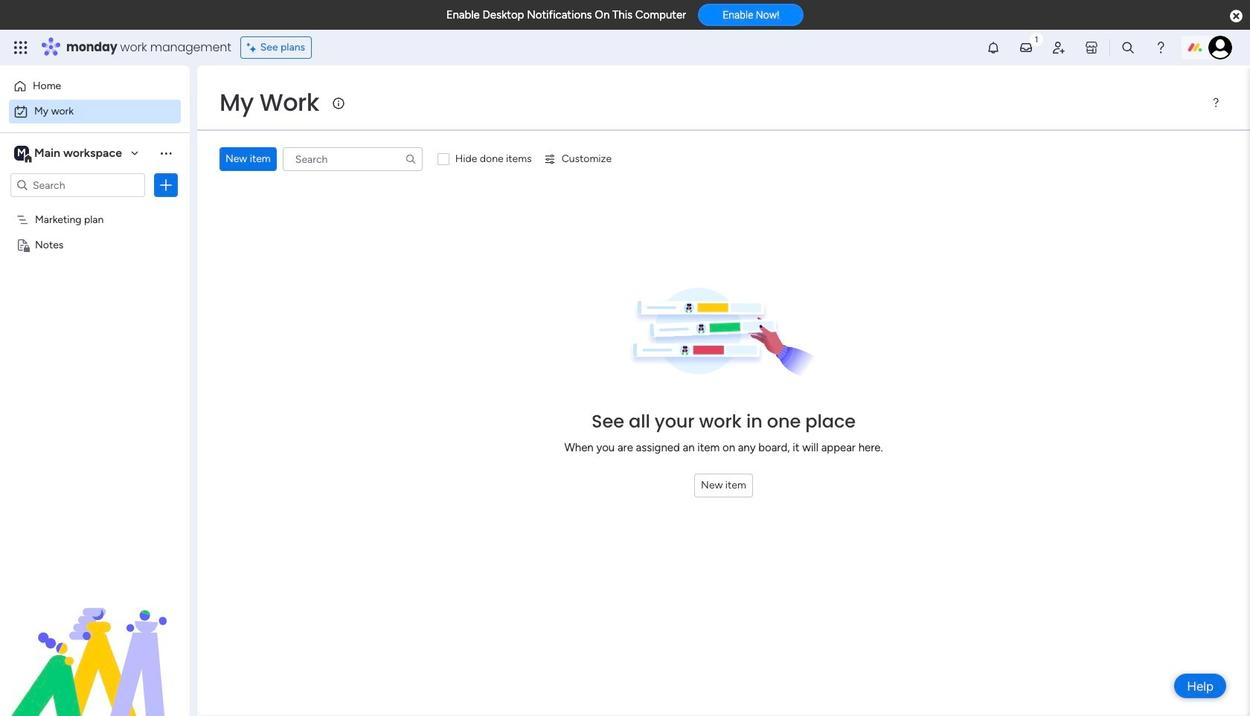 Task type: locate. For each thing, give the bounding box(es) containing it.
lottie animation image
[[0, 567, 190, 717]]

Filter dashboard by text search field
[[283, 147, 423, 171]]

menu image
[[1210, 97, 1222, 109]]

None search field
[[283, 147, 423, 171]]

private board image
[[16, 237, 30, 252]]

list box
[[0, 204, 190, 458]]

2 vertical spatial option
[[0, 206, 190, 209]]

1 image
[[1030, 31, 1044, 47]]

update feed image
[[1019, 40, 1034, 55]]

workspace selection element
[[14, 144, 124, 164]]

workspace options image
[[159, 146, 173, 161]]

search image
[[405, 153, 417, 165]]

1 vertical spatial option
[[9, 100, 181, 124]]

option
[[9, 74, 181, 98], [9, 100, 181, 124], [0, 206, 190, 209]]

see plans image
[[247, 39, 260, 56]]



Task type: describe. For each thing, give the bounding box(es) containing it.
kendall parks image
[[1209, 36, 1233, 60]]

invite members image
[[1052, 40, 1067, 55]]

search everything image
[[1121, 40, 1136, 55]]

dapulse close image
[[1231, 9, 1243, 24]]

lottie animation element
[[0, 567, 190, 717]]

options image
[[159, 178, 173, 193]]

notifications image
[[986, 40, 1001, 55]]

workspace image
[[14, 145, 29, 162]]

0 vertical spatial option
[[9, 74, 181, 98]]

select product image
[[13, 40, 28, 55]]

Search in workspace field
[[31, 177, 124, 194]]

help image
[[1154, 40, 1169, 55]]

monday marketplace image
[[1085, 40, 1100, 55]]

welcome to my work feature image image
[[630, 288, 818, 379]]



Task type: vqa. For each thing, say whether or not it's contained in the screenshot.
search field
yes



